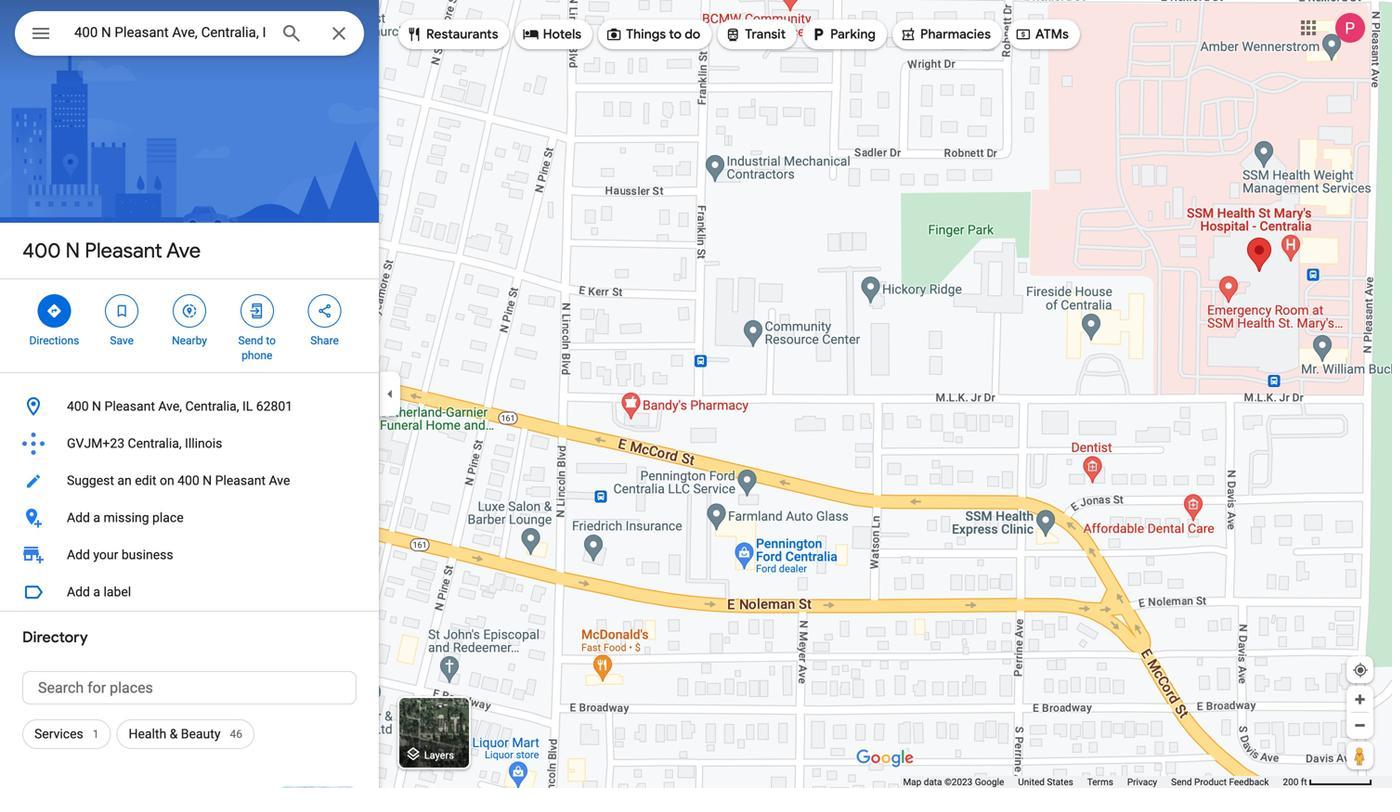 Task type: describe. For each thing, give the bounding box(es) containing it.
send for send product feedback
[[1172, 777, 1193, 788]]

1
[[93, 729, 99, 742]]


[[181, 301, 198, 322]]

add a missing place
[[67, 511, 184, 526]]

add for add a label
[[67, 585, 90, 600]]

200 ft button
[[1284, 777, 1373, 788]]

centralia, inside gvjm+23 centralia, illinois button
[[128, 436, 182, 452]]

phone
[[242, 349, 273, 362]]

add a missing place button
[[0, 500, 379, 537]]

nearby
[[172, 335, 207, 348]]

&
[[170, 727, 178, 742]]

services
[[34, 727, 83, 742]]

200 ft
[[1284, 777, 1308, 788]]

privacy button
[[1128, 777, 1158, 789]]

product
[[1195, 777, 1227, 788]]

on
[[160, 473, 174, 489]]

your
[[93, 548, 118, 563]]

hotels
[[543, 26, 582, 43]]

do
[[685, 26, 701, 43]]

united states button
[[1019, 777, 1074, 789]]

an
[[117, 473, 132, 489]]

400 for 400 n pleasant ave, centralia, il 62801
[[67, 399, 89, 414]]

zoom in image
[[1354, 693, 1368, 707]]

gvjm+23
[[67, 436, 125, 452]]


[[249, 301, 266, 322]]

privacy
[[1128, 777, 1158, 788]]

a for label
[[93, 585, 100, 600]]

united states
[[1019, 777, 1074, 788]]

n for 400 n pleasant ave
[[66, 238, 80, 264]]

pleasant inside suggest an edit on 400 n pleasant ave button
[[215, 473, 266, 489]]

services 1
[[34, 727, 99, 742]]

none text field inside the 400 n pleasant ave main content
[[22, 672, 357, 705]]

add a label
[[67, 585, 131, 600]]

parking
[[831, 26, 876, 43]]

 things to do
[[606, 24, 701, 45]]

400 n pleasant ave, centralia, il 62801
[[67, 399, 293, 414]]

transit
[[745, 26, 786, 43]]

edit
[[135, 473, 157, 489]]

il
[[243, 399, 253, 414]]

actions for 400 n pleasant ave region
[[0, 280, 379, 373]]


[[725, 24, 742, 45]]

send for send to phone
[[238, 335, 263, 348]]

400 N Pleasant Ave, Centralia, IL 62801 field
[[15, 11, 364, 56]]


[[1016, 24, 1032, 45]]

missing
[[104, 511, 149, 526]]

beauty
[[181, 727, 221, 742]]

ave,
[[158, 399, 182, 414]]

restaurants
[[427, 26, 499, 43]]

400 n pleasant ave
[[22, 238, 201, 264]]


[[900, 24, 917, 45]]

add for add a missing place
[[67, 511, 90, 526]]

suggest an edit on 400 n pleasant ave button
[[0, 463, 379, 500]]

send to phone
[[238, 335, 276, 362]]

show your location image
[[1353, 663, 1370, 679]]

suggest
[[67, 473, 114, 489]]

to inside  things to do
[[669, 26, 682, 43]]

footer inside google maps element
[[904, 777, 1284, 789]]

collapse side panel image
[[380, 384, 400, 405]]

2 vertical spatial n
[[203, 473, 212, 489]]

share
[[311, 335, 339, 348]]

united
[[1019, 777, 1045, 788]]

 hotels
[[523, 24, 582, 45]]

label
[[104, 585, 131, 600]]

business
[[122, 548, 173, 563]]

0 vertical spatial ave
[[166, 238, 201, 264]]



Task type: locate. For each thing, give the bounding box(es) containing it.
©2023
[[945, 777, 973, 788]]

to left do
[[669, 26, 682, 43]]

things
[[626, 26, 666, 43]]

to
[[669, 26, 682, 43], [266, 335, 276, 348]]

2 vertical spatial pleasant
[[215, 473, 266, 489]]

1 horizontal spatial n
[[92, 399, 101, 414]]

suggest an edit on 400 n pleasant ave
[[67, 473, 290, 489]]

ave inside button
[[269, 473, 290, 489]]

map data ©2023 google
[[904, 777, 1005, 788]]

0 vertical spatial a
[[93, 511, 100, 526]]

to up phone
[[266, 335, 276, 348]]

pleasant for ave,
[[105, 399, 155, 414]]

62801
[[256, 399, 293, 414]]

terms
[[1088, 777, 1114, 788]]

pleasant up ""
[[85, 238, 162, 264]]

footer
[[904, 777, 1284, 789]]

0 vertical spatial add
[[67, 511, 90, 526]]

2 horizontal spatial n
[[203, 473, 212, 489]]

send product feedback
[[1172, 777, 1270, 788]]

1 vertical spatial send
[[1172, 777, 1193, 788]]

0 horizontal spatial centralia,
[[128, 436, 182, 452]]

46
[[230, 729, 242, 742]]

ave up 
[[166, 238, 201, 264]]

place
[[152, 511, 184, 526]]


[[606, 24, 623, 45]]

centralia,
[[185, 399, 239, 414], [128, 436, 182, 452]]

400 n pleasant ave main content
[[0, 0, 379, 789]]

2 vertical spatial 400
[[178, 473, 200, 489]]

2 add from the top
[[67, 548, 90, 563]]

show street view coverage image
[[1347, 742, 1374, 770]]

200
[[1284, 777, 1299, 788]]

2 horizontal spatial 400
[[178, 473, 200, 489]]

0 horizontal spatial 400
[[22, 238, 61, 264]]

pleasant for ave
[[85, 238, 162, 264]]

footer containing map data ©2023 google
[[904, 777, 1284, 789]]

1 vertical spatial n
[[92, 399, 101, 414]]

send product feedback button
[[1172, 777, 1270, 789]]

emergency room at ssm health st. mary's hospital - centralia image
[[264, 787, 379, 789]]

directions
[[29, 335, 79, 348]]

1 horizontal spatial send
[[1172, 777, 1193, 788]]

terms button
[[1088, 777, 1114, 789]]

0 horizontal spatial send
[[238, 335, 263, 348]]

 pharmacies
[[900, 24, 991, 45]]

google
[[975, 777, 1005, 788]]

add your business link
[[0, 537, 379, 574]]

400 for 400 n pleasant ave
[[22, 238, 61, 264]]

 restaurants
[[406, 24, 499, 45]]

n for 400 n pleasant ave, centralia, il 62801
[[92, 399, 101, 414]]

gvjm+23 centralia, illinois
[[67, 436, 222, 452]]

ft
[[1302, 777, 1308, 788]]

layers
[[424, 750, 454, 762]]

pleasant down illinois
[[215, 473, 266, 489]]

1 horizontal spatial to
[[669, 26, 682, 43]]

illinois
[[185, 436, 222, 452]]

states
[[1048, 777, 1074, 788]]

send inside send to phone
[[238, 335, 263, 348]]

ave
[[166, 238, 201, 264], [269, 473, 290, 489]]

google account: payton hansen  
(payton.hansen@adept.ai) image
[[1336, 13, 1366, 43]]

health
[[129, 727, 166, 742]]

None field
[[74, 21, 266, 44]]

a left the label
[[93, 585, 100, 600]]

centralia, left the il
[[185, 399, 239, 414]]

1 horizontal spatial 400
[[67, 399, 89, 414]]

directory
[[22, 629, 88, 648]]

gvjm+23 centralia, illinois button
[[0, 426, 379, 463]]

map
[[904, 777, 922, 788]]

 atms
[[1016, 24, 1069, 45]]

 parking
[[810, 24, 876, 45]]

1 vertical spatial add
[[67, 548, 90, 563]]

1 vertical spatial 400
[[67, 399, 89, 414]]

1 vertical spatial ave
[[269, 473, 290, 489]]

1 vertical spatial centralia,
[[128, 436, 182, 452]]

a
[[93, 511, 100, 526], [93, 585, 100, 600]]

a for missing
[[93, 511, 100, 526]]

3 add from the top
[[67, 585, 90, 600]]

1 add from the top
[[67, 511, 90, 526]]

0 vertical spatial n
[[66, 238, 80, 264]]

pleasant
[[85, 238, 162, 264], [105, 399, 155, 414], [215, 473, 266, 489]]

0 vertical spatial send
[[238, 335, 263, 348]]

atms
[[1036, 26, 1069, 43]]

None text field
[[22, 672, 357, 705]]

0 vertical spatial pleasant
[[85, 238, 162, 264]]

feedback
[[1230, 777, 1270, 788]]

 transit
[[725, 24, 786, 45]]

1 vertical spatial a
[[93, 585, 100, 600]]

1 horizontal spatial centralia,
[[185, 399, 239, 414]]

 search field
[[15, 11, 364, 59]]

400 up 
[[22, 238, 61, 264]]

add your business
[[67, 548, 173, 563]]

n down illinois
[[203, 473, 212, 489]]

none field inside 400 n pleasant ave, centralia, il 62801 field
[[74, 21, 266, 44]]

1 vertical spatial to
[[266, 335, 276, 348]]

0 horizontal spatial n
[[66, 238, 80, 264]]

add left the label
[[67, 585, 90, 600]]

pharmacies
[[921, 26, 991, 43]]

1 horizontal spatial ave
[[269, 473, 290, 489]]

add down suggest
[[67, 511, 90, 526]]


[[30, 20, 52, 47]]

send left product
[[1172, 777, 1193, 788]]

2 vertical spatial add
[[67, 585, 90, 600]]

send inside button
[[1172, 777, 1193, 788]]

centralia, up edit
[[128, 436, 182, 452]]

2 a from the top
[[93, 585, 100, 600]]

send
[[238, 335, 263, 348], [1172, 777, 1193, 788]]

add a label button
[[0, 574, 379, 611]]

400 n pleasant ave, centralia, il 62801 button
[[0, 388, 379, 426]]

0 horizontal spatial ave
[[166, 238, 201, 264]]

400 up gvjm+23
[[67, 399, 89, 414]]

health & beauty 46
[[129, 727, 242, 742]]

400
[[22, 238, 61, 264], [67, 399, 89, 414], [178, 473, 200, 489]]


[[810, 24, 827, 45]]

google maps element
[[0, 0, 1393, 789]]

0 horizontal spatial to
[[266, 335, 276, 348]]

1 a from the top
[[93, 511, 100, 526]]

400 right on in the bottom left of the page
[[178, 473, 200, 489]]

add for add your business
[[67, 548, 90, 563]]

send up phone
[[238, 335, 263, 348]]


[[523, 24, 540, 45]]


[[114, 301, 130, 322]]

to inside send to phone
[[266, 335, 276, 348]]

 button
[[15, 11, 67, 59]]

save
[[110, 335, 134, 348]]

a left missing
[[93, 511, 100, 526]]

n up gvjm+23
[[92, 399, 101, 414]]

add left your
[[67, 548, 90, 563]]

pleasant inside 400 n pleasant ave, centralia, il 62801 button
[[105, 399, 155, 414]]

1 vertical spatial pleasant
[[105, 399, 155, 414]]

ave down 62801
[[269, 473, 290, 489]]

n
[[66, 238, 80, 264], [92, 399, 101, 414], [203, 473, 212, 489]]

n up "directions"
[[66, 238, 80, 264]]

0 vertical spatial centralia,
[[185, 399, 239, 414]]

zoom out image
[[1354, 719, 1368, 733]]


[[46, 301, 63, 322]]


[[316, 301, 333, 322]]

centralia, inside 400 n pleasant ave, centralia, il 62801 button
[[185, 399, 239, 414]]

pleasant up gvjm+23 centralia, illinois
[[105, 399, 155, 414]]

0 vertical spatial to
[[669, 26, 682, 43]]

data
[[924, 777, 943, 788]]


[[406, 24, 423, 45]]

0 vertical spatial 400
[[22, 238, 61, 264]]



Task type: vqa. For each thing, say whether or not it's contained in the screenshot.


